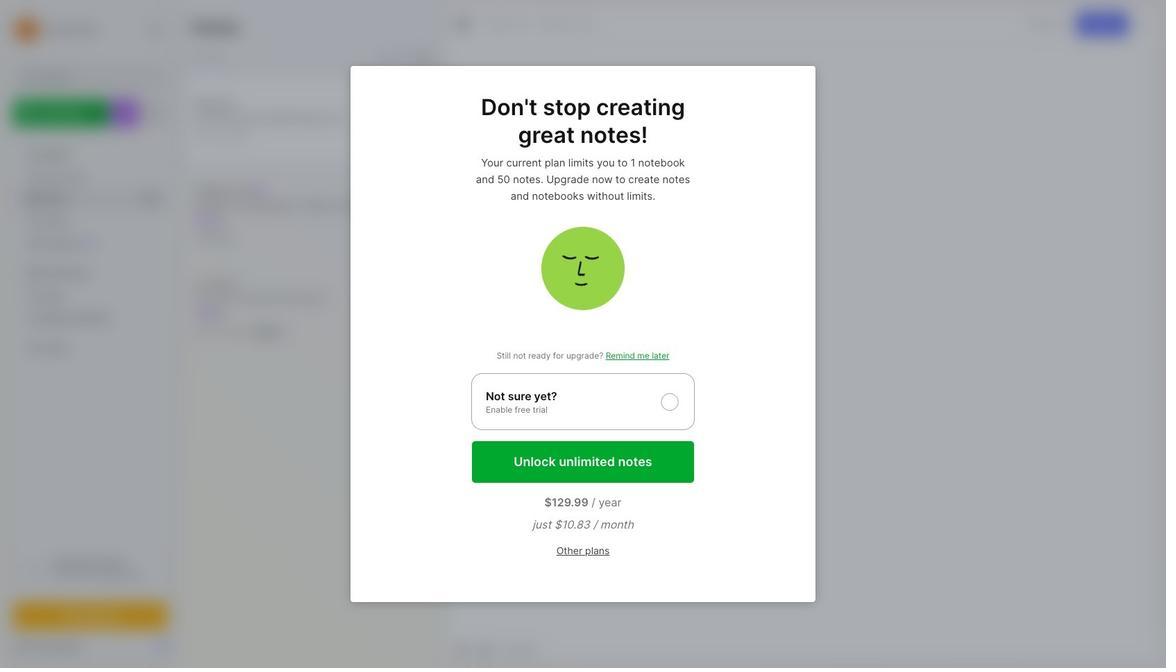 Task type: locate. For each thing, give the bounding box(es) containing it.
Search text field
[[38, 71, 155, 84]]

tree
[[5, 135, 176, 537]]

expand note image
[[456, 16, 472, 33]]

add tag image
[[478, 642, 495, 658]]

expand tags image
[[18, 292, 26, 301]]

dialog
[[351, 66, 816, 603]]

None search field
[[38, 69, 155, 85]]

happy face illustration image
[[542, 227, 625, 310]]

None checkbox
[[472, 374, 695, 431]]



Task type: vqa. For each thing, say whether or not it's contained in the screenshot.
Expand Tags icon on the left of the page
yes



Task type: describe. For each thing, give the bounding box(es) containing it.
none search field inside main element
[[38, 69, 155, 85]]

tree inside main element
[[5, 135, 176, 537]]

expand notebooks image
[[18, 270, 26, 279]]

main element
[[0, 0, 181, 669]]

add a reminder image
[[454, 642, 471, 658]]

Note Editor text field
[[446, 44, 1162, 636]]

note window element
[[445, 4, 1163, 665]]



